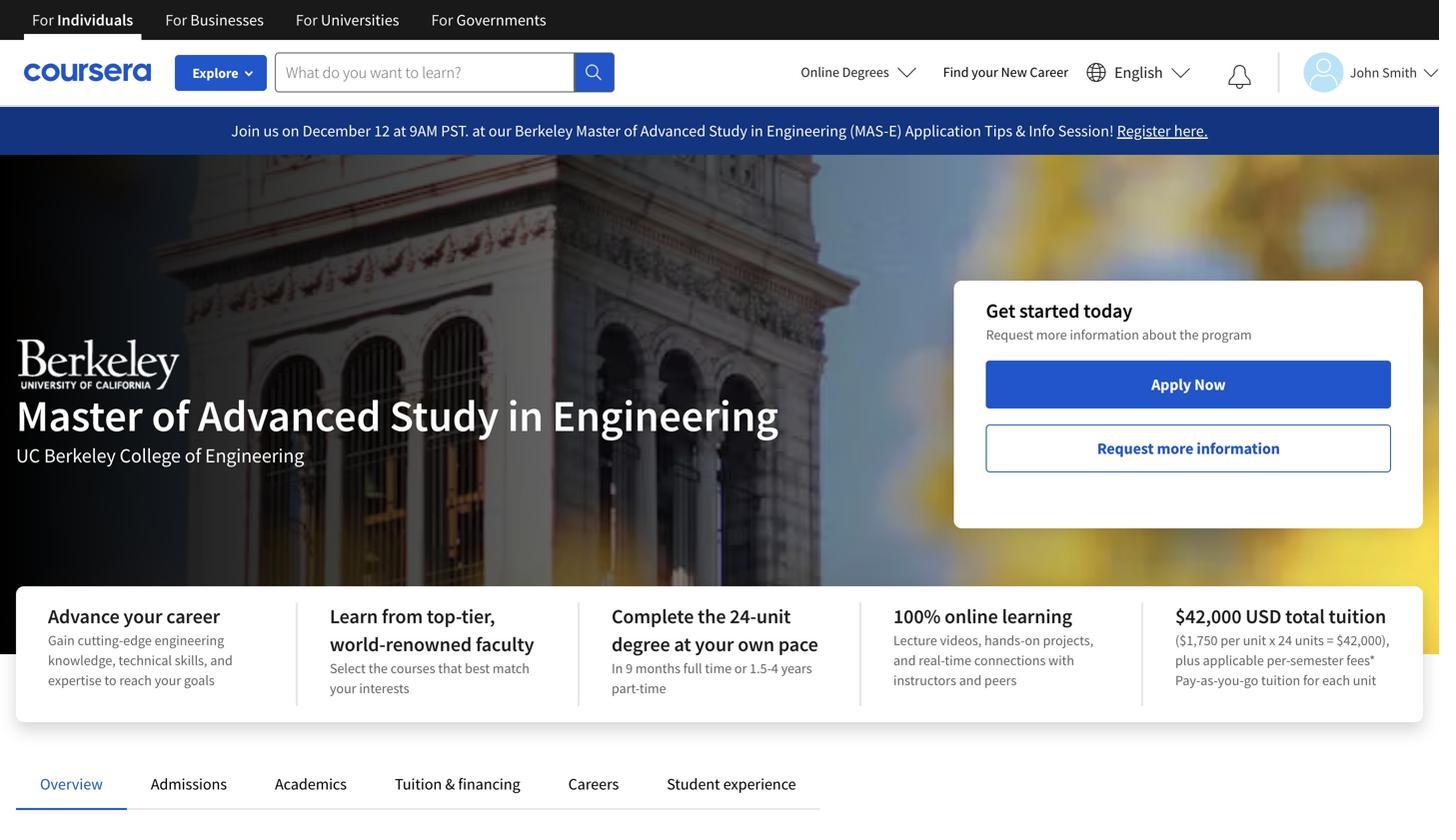 Task type: locate. For each thing, give the bounding box(es) containing it.
What do you want to learn? text field
[[275, 52, 575, 92]]

unit down fees*
[[1353, 672, 1377, 690]]

request more information
[[1097, 439, 1280, 459]]

overview link
[[40, 775, 103, 795]]

the inside get started today request more information about the program
[[1180, 326, 1199, 344]]

1 vertical spatial information
[[1197, 439, 1280, 459]]

1 vertical spatial more
[[1157, 439, 1194, 459]]

1 horizontal spatial berkeley
[[515, 121, 573, 141]]

and down lecture
[[894, 652, 916, 670]]

for individuals
[[32, 10, 133, 30]]

you-
[[1218, 672, 1244, 690]]

request inside request more information button
[[1097, 439, 1154, 459]]

and up goals
[[210, 652, 233, 670]]

register here. link
[[1117, 121, 1208, 141]]

100% online learning lecture videos, hands-on projects, and real-time connections with instructors and peers
[[894, 604, 1094, 690]]

units
[[1295, 632, 1324, 650]]

1.5-
[[750, 660, 772, 678]]

0 horizontal spatial master
[[16, 388, 143, 443]]

tuition up $42,000),
[[1329, 604, 1386, 629]]

0 vertical spatial request
[[986, 326, 1034, 344]]

now
[[1194, 375, 1226, 395]]

0 horizontal spatial at
[[393, 121, 406, 141]]

peers
[[984, 672, 1017, 690]]

0 vertical spatial &
[[1016, 121, 1026, 141]]

1 horizontal spatial more
[[1157, 439, 1194, 459]]

find your new career link
[[933, 60, 1078, 85]]

2 for from the left
[[165, 10, 187, 30]]

0 horizontal spatial advanced
[[198, 388, 381, 443]]

for left individuals at left
[[32, 10, 54, 30]]

the up interests
[[369, 660, 388, 678]]

&
[[1016, 121, 1026, 141], [445, 775, 455, 795]]

the left 24-
[[698, 604, 726, 629]]

0 horizontal spatial time
[[640, 680, 666, 698]]

3 for from the left
[[296, 10, 318, 30]]

individuals
[[57, 10, 133, 30]]

0 horizontal spatial information
[[1070, 326, 1139, 344]]

information down now
[[1197, 439, 1280, 459]]

100%
[[894, 604, 941, 629]]

for
[[32, 10, 54, 30], [165, 10, 187, 30], [296, 10, 318, 30], [431, 10, 453, 30]]

1 horizontal spatial information
[[1197, 439, 1280, 459]]

for for universities
[[296, 10, 318, 30]]

unit
[[757, 604, 791, 629], [1243, 632, 1266, 650], [1353, 672, 1377, 690]]

study
[[709, 121, 748, 141], [390, 388, 499, 443]]

session
[[1058, 121, 1109, 141]]

1 vertical spatial study
[[390, 388, 499, 443]]

and inside advance your career gain cutting-edge engineering knowledge, technical skills, and expertise to reach your goals
[[210, 652, 233, 670]]

0 vertical spatial study
[[709, 121, 748, 141]]

for left universities
[[296, 10, 318, 30]]

as-
[[1201, 672, 1218, 690]]

for universities
[[296, 10, 399, 30]]

program
[[1202, 326, 1252, 344]]

your down select
[[330, 680, 356, 698]]

=
[[1327, 632, 1334, 650]]

more inside request more information button
[[1157, 439, 1194, 459]]

1 vertical spatial on
[[1025, 632, 1040, 650]]

time down months
[[640, 680, 666, 698]]

unit up own
[[757, 604, 791, 629]]

english
[[1114, 62, 1163, 82]]

12
[[374, 121, 390, 141]]

tuition & financing
[[395, 775, 520, 795]]

1 horizontal spatial request
[[1097, 439, 1154, 459]]

tips
[[985, 121, 1013, 141]]

2 horizontal spatial the
[[1180, 326, 1199, 344]]

student
[[667, 775, 720, 795]]

goals
[[184, 672, 215, 690]]

1 horizontal spatial tuition
[[1329, 604, 1386, 629]]

1 horizontal spatial at
[[472, 121, 485, 141]]

0 vertical spatial berkeley
[[515, 121, 573, 141]]

and
[[210, 652, 233, 670], [894, 652, 916, 670], [959, 672, 982, 690]]

at right 12 in the top of the page
[[393, 121, 406, 141]]

skills,
[[175, 652, 207, 670]]

instructors
[[894, 672, 956, 690]]

more down apply
[[1157, 439, 1194, 459]]

0 horizontal spatial unit
[[757, 604, 791, 629]]

more down "started"
[[1036, 326, 1067, 344]]

career
[[166, 604, 220, 629]]

1 vertical spatial request
[[1097, 439, 1154, 459]]

0 horizontal spatial more
[[1036, 326, 1067, 344]]

find your new career
[[943, 63, 1068, 81]]

new
[[1001, 63, 1027, 81]]

degree
[[612, 632, 670, 657]]

at for join
[[393, 121, 406, 141]]

edge
[[123, 632, 152, 650]]

time left or
[[705, 660, 732, 678]]

technical
[[118, 652, 172, 670]]

2 vertical spatial unit
[[1353, 672, 1377, 690]]

0 horizontal spatial the
[[369, 660, 388, 678]]

to
[[104, 672, 117, 690]]

1 vertical spatial advanced
[[198, 388, 381, 443]]

for left businesses
[[165, 10, 187, 30]]

time inside 100% online learning lecture videos, hands-on projects, and real-time connections with instructors and peers
[[945, 652, 972, 670]]

tuition down per-
[[1261, 672, 1301, 690]]

0 horizontal spatial &
[[445, 775, 455, 795]]

berkeley right uc
[[44, 443, 116, 468]]

2 vertical spatial the
[[369, 660, 388, 678]]

0 vertical spatial advanced
[[640, 121, 706, 141]]

coursera image
[[24, 56, 151, 88]]

for for businesses
[[165, 10, 187, 30]]

lecture
[[894, 632, 937, 650]]

9am
[[410, 121, 438, 141]]

your
[[972, 63, 998, 81], [123, 604, 162, 629], [695, 632, 734, 657], [155, 672, 181, 690], [330, 680, 356, 698]]

master inside master of advanced study in engineering uc berkeley college of engineering
[[16, 388, 143, 443]]

1 for from the left
[[32, 10, 54, 30]]

information inside button
[[1197, 439, 1280, 459]]

tier,
[[462, 604, 495, 629]]

1 horizontal spatial and
[[894, 652, 916, 670]]

at inside complete the 24-unit degree at your own pace in 9 months full time or 1.5-4 years part-time
[[674, 632, 691, 657]]

in
[[612, 660, 623, 678]]

information down "today"
[[1070, 326, 1139, 344]]

1 vertical spatial &
[[445, 775, 455, 795]]

unit left 'x'
[[1243, 632, 1266, 650]]

$42,000),
[[1337, 632, 1390, 650]]

for for individuals
[[32, 10, 54, 30]]

master
[[576, 121, 621, 141], [16, 388, 143, 443]]

show notifications image
[[1228, 65, 1252, 89]]

your right the find at the top
[[972, 63, 998, 81]]

on right us
[[282, 121, 299, 141]]

& right tuition
[[445, 775, 455, 795]]

request
[[986, 326, 1034, 344], [1097, 439, 1154, 459]]

for up "what do you want to learn?" text box
[[431, 10, 453, 30]]

in
[[751, 121, 763, 141], [508, 388, 544, 443]]

match
[[493, 660, 530, 678]]

0 horizontal spatial and
[[210, 652, 233, 670]]

0 vertical spatial the
[[1180, 326, 1199, 344]]

0 vertical spatial information
[[1070, 326, 1139, 344]]

request down apply
[[1097, 439, 1154, 459]]

find
[[943, 63, 969, 81]]

0 vertical spatial more
[[1036, 326, 1067, 344]]

go
[[1244, 672, 1259, 690]]

1 horizontal spatial unit
[[1243, 632, 1266, 650]]

0 horizontal spatial study
[[390, 388, 499, 443]]

24-
[[730, 604, 757, 629]]

courses
[[391, 660, 435, 678]]

at
[[393, 121, 406, 141], [472, 121, 485, 141], [674, 632, 691, 657]]

2 horizontal spatial time
[[945, 652, 972, 670]]

1 horizontal spatial master
[[576, 121, 621, 141]]

request down 'get'
[[986, 326, 1034, 344]]

on down learning
[[1025, 632, 1040, 650]]

advance your career gain cutting-edge engineering knowledge, technical skills, and expertise to reach your goals
[[48, 604, 233, 690]]

1 horizontal spatial advanced
[[640, 121, 706, 141]]

1 horizontal spatial the
[[698, 604, 726, 629]]

or
[[735, 660, 747, 678]]

cutting-
[[78, 632, 123, 650]]

0 vertical spatial unit
[[757, 604, 791, 629]]

1 vertical spatial tuition
[[1261, 672, 1301, 690]]

1 vertical spatial in
[[508, 388, 544, 443]]

degrees
[[842, 63, 889, 81]]

and left peers
[[959, 672, 982, 690]]

1 horizontal spatial on
[[1025, 632, 1040, 650]]

1 vertical spatial master
[[16, 388, 143, 443]]

for for governments
[[431, 10, 453, 30]]

time down videos,
[[945, 652, 972, 670]]

at left our in the left top of the page
[[472, 121, 485, 141]]

x
[[1269, 632, 1276, 650]]

at for complete
[[674, 632, 691, 657]]

4
[[772, 660, 778, 678]]

explore
[[192, 64, 238, 82]]

per
[[1221, 632, 1240, 650]]

study inside master of advanced study in engineering uc berkeley college of engineering
[[390, 388, 499, 443]]

the right about
[[1180, 326, 1199, 344]]

2 horizontal spatial at
[[674, 632, 691, 657]]

the inside complete the 24-unit degree at your own pace in 9 months full time or 1.5-4 years part-time
[[698, 604, 726, 629]]

0 vertical spatial on
[[282, 121, 299, 141]]

0 horizontal spatial on
[[282, 121, 299, 141]]

4 for from the left
[[431, 10, 453, 30]]

part-
[[612, 680, 640, 698]]

0 horizontal spatial tuition
[[1261, 672, 1301, 690]]

of
[[624, 121, 637, 141], [151, 388, 189, 443], [185, 443, 201, 468]]

renowned
[[386, 632, 472, 657]]

1 vertical spatial the
[[698, 604, 726, 629]]

berkeley right our in the left top of the page
[[515, 121, 573, 141]]

request more information button
[[986, 425, 1391, 473]]

join
[[231, 121, 260, 141]]

for
[[1303, 672, 1320, 690]]

your up full
[[695, 632, 734, 657]]

0 horizontal spatial request
[[986, 326, 1034, 344]]

application
[[905, 121, 981, 141]]

info
[[1029, 121, 1055, 141]]

tuition & financing link
[[395, 775, 520, 795]]

1 vertical spatial berkeley
[[44, 443, 116, 468]]

information
[[1070, 326, 1139, 344], [1197, 439, 1280, 459]]

1 horizontal spatial in
[[751, 121, 763, 141]]

None search field
[[275, 52, 615, 92]]

admissions
[[151, 775, 227, 795]]

tuition
[[395, 775, 442, 795]]

0 horizontal spatial in
[[508, 388, 544, 443]]

the
[[1180, 326, 1199, 344], [698, 604, 726, 629], [369, 660, 388, 678]]

started
[[1019, 298, 1080, 323]]

& left info
[[1016, 121, 1026, 141]]

best
[[465, 660, 490, 678]]

1 horizontal spatial &
[[1016, 121, 1026, 141]]

learn from top-tier, world-renowned faculty select the courses that best match your interests
[[330, 604, 534, 698]]

0 horizontal spatial berkeley
[[44, 443, 116, 468]]

unit inside complete the 24-unit degree at your own pace in 9 months full time or 1.5-4 years part-time
[[757, 604, 791, 629]]

at up full
[[674, 632, 691, 657]]

9
[[626, 660, 633, 678]]

apply now
[[1151, 375, 1226, 395]]

master of advanced study in engineering uc berkeley college of engineering
[[16, 388, 778, 468]]



Task type: describe. For each thing, give the bounding box(es) containing it.
advanced inside master of advanced study in engineering uc berkeley college of engineering
[[198, 388, 381, 443]]

get started today request more information about the program
[[986, 298, 1252, 344]]

on inside 100% online learning lecture videos, hands-on projects, and real-time connections with instructors and peers
[[1025, 632, 1040, 650]]

online
[[801, 63, 840, 81]]

uc berkeley college of engineering logo image
[[16, 340, 180, 390]]

college
[[120, 443, 181, 468]]

select
[[330, 660, 366, 678]]

your inside learn from top-tier, world-renowned faculty select the courses that best match your interests
[[330, 680, 356, 698]]

1 horizontal spatial time
[[705, 660, 732, 678]]

$42,000
[[1175, 604, 1242, 629]]

smith
[[1382, 63, 1417, 81]]

experience
[[723, 775, 796, 795]]

(mas-
[[850, 121, 889, 141]]

with
[[1049, 652, 1074, 670]]

businesses
[[190, 10, 264, 30]]

each
[[1322, 672, 1350, 690]]

today
[[1084, 298, 1133, 323]]

in inside master of advanced study in engineering uc berkeley college of engineering
[[508, 388, 544, 443]]

apply now button
[[986, 361, 1391, 409]]

!
[[1109, 121, 1114, 141]]

interests
[[359, 680, 409, 698]]

learn
[[330, 604, 378, 629]]

fees*
[[1347, 652, 1375, 670]]

more inside get started today request more information about the program
[[1036, 326, 1067, 344]]

engineering
[[155, 632, 224, 650]]

from
[[382, 604, 423, 629]]

real-
[[919, 652, 945, 670]]

0 vertical spatial master
[[576, 121, 621, 141]]

register
[[1117, 121, 1171, 141]]

join us on december 12 at 9am pst. at our berkeley master of advanced study in engineering (mas-e) application tips & info session ! register here.
[[231, 121, 1208, 141]]

gain
[[48, 632, 75, 650]]

faculty
[[476, 632, 534, 657]]

universities
[[321, 10, 399, 30]]

own
[[738, 632, 775, 657]]

uc
[[16, 443, 40, 468]]

john smith button
[[1278, 52, 1439, 92]]

explore button
[[175, 55, 267, 91]]

your down technical
[[155, 672, 181, 690]]

($1,750
[[1175, 632, 1218, 650]]

world-
[[330, 632, 386, 657]]

careers
[[568, 775, 619, 795]]

the inside learn from top-tier, world-renowned faculty select the courses that best match your interests
[[369, 660, 388, 678]]

online degrees
[[801, 63, 889, 81]]

academics link
[[275, 775, 347, 795]]

1 vertical spatial unit
[[1243, 632, 1266, 650]]

your up edge
[[123, 604, 162, 629]]

us
[[263, 121, 279, 141]]

about
[[1142, 326, 1177, 344]]

admissions link
[[151, 775, 227, 795]]

full
[[683, 660, 702, 678]]

0 vertical spatial in
[[751, 121, 763, 141]]

24
[[1278, 632, 1292, 650]]

our
[[489, 121, 512, 141]]

applicable
[[1203, 652, 1264, 670]]

online
[[945, 604, 998, 629]]

your inside complete the 24-unit degree at your own pace in 9 months full time or 1.5-4 years part-time
[[695, 632, 734, 657]]

banner navigation
[[16, 0, 562, 40]]

complete the 24-unit degree at your own pace in 9 months full time or 1.5-4 years part-time
[[612, 604, 818, 698]]

complete
[[612, 604, 694, 629]]

2 horizontal spatial unit
[[1353, 672, 1377, 690]]

projects,
[[1043, 632, 1094, 650]]

total
[[1285, 604, 1325, 629]]

request inside get started today request more information about the program
[[986, 326, 1034, 344]]

per-
[[1267, 652, 1290, 670]]

months
[[636, 660, 681, 678]]

apply
[[1151, 375, 1191, 395]]

top-
[[427, 604, 462, 629]]

overview
[[40, 775, 103, 795]]

academics
[[275, 775, 347, 795]]

pay-
[[1175, 672, 1201, 690]]

for governments
[[431, 10, 546, 30]]

knowledge,
[[48, 652, 116, 670]]

career
[[1030, 63, 1068, 81]]

english button
[[1078, 40, 1199, 105]]

e)
[[889, 121, 902, 141]]

student experience
[[667, 775, 796, 795]]

1 horizontal spatial study
[[709, 121, 748, 141]]

here.
[[1174, 121, 1208, 141]]

information inside get started today request more information about the program
[[1070, 326, 1139, 344]]

december
[[303, 121, 371, 141]]

2 horizontal spatial and
[[959, 672, 982, 690]]

0 vertical spatial tuition
[[1329, 604, 1386, 629]]

pst.
[[441, 121, 469, 141]]

advance
[[48, 604, 120, 629]]

that
[[438, 660, 462, 678]]

for businesses
[[165, 10, 264, 30]]

pace
[[778, 632, 818, 657]]

expertise
[[48, 672, 102, 690]]

berkeley inside master of advanced study in engineering uc berkeley college of engineering
[[44, 443, 116, 468]]



Task type: vqa. For each thing, say whether or not it's contained in the screenshot.
the bottommost 3
no



